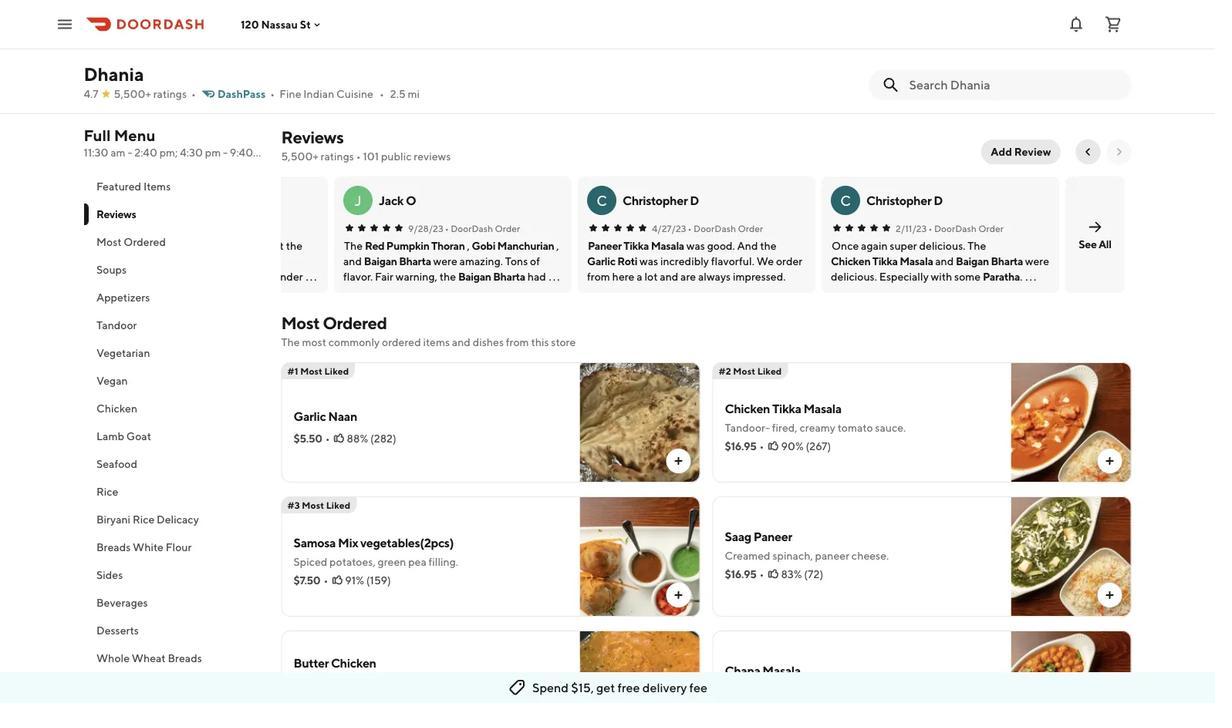 Task type: vqa. For each thing, say whether or not it's contained in the screenshot.
the right Baigan Bharta button
yes



Task type: locate. For each thing, give the bounding box(es) containing it.
jack o
[[379, 193, 416, 208]]

• right the $5.50
[[325, 432, 330, 445]]

creamy inside the chicken tikka masala tandoor- fired, creamy tomato sauce.
[[800, 422, 836, 434]]

paneer up garlic roti button
[[588, 240, 622, 252]]

baigan bharta button down pumpkin
[[364, 254, 431, 269]]

$16.95 • for 90% (267)
[[725, 440, 764, 453]]

1 vertical spatial chicken tikka masala image
[[1011, 363, 1131, 483]]

0 vertical spatial chicken tikka masala image
[[282, 0, 419, 47]]

ratings inside reviews 5,500+ ratings • 101 public reviews
[[321, 150, 354, 163]]

soups button
[[84, 256, 263, 284]]

chicken inside butter chicken tandoor chicken strips, bell peppers, & creamy tomatoes sauce
[[331, 656, 376, 671]]

ordered for most ordered
[[123, 236, 165, 248]]

1 • doordash order from the left
[[445, 223, 521, 234]]

baigan up paratha
[[956, 255, 989, 268]]

2 d from the left
[[934, 193, 943, 208]]

2 horizontal spatial baigan
[[956, 255, 989, 268]]

most right #2
[[733, 366, 755, 376]]

st
[[300, 18, 311, 31]]

2 order from the left
[[738, 223, 764, 234]]

• right 2/11/23 on the right top
[[929, 223, 933, 234]]

• down samosa  mix vegetables(2pcs)
[[906, 88, 911, 101]]

saag
[[725, 530, 751, 544]]

3 doordash from the left
[[935, 223, 977, 234]]

biryani
[[96, 513, 130, 526]]

bharta down gobi manchurian button
[[494, 270, 526, 283]]

mix inside samosa  mix vegetables(2pcs)
[[919, 53, 939, 68]]

0 horizontal spatial mix
[[338, 536, 358, 550]]

garlic up the $5.50
[[294, 409, 326, 424]]

1 horizontal spatial • doordash order
[[688, 223, 764, 234]]

add review button
[[982, 140, 1060, 164]]

masala inside chicken tikka masala button
[[900, 255, 933, 268]]

masala inside paneer tikka masala garlic roti
[[651, 240, 685, 252]]

ordered
[[123, 236, 165, 248], [323, 313, 387, 333]]

most
[[302, 336, 326, 349]]

1 vertical spatial mix
[[338, 536, 358, 550]]

bharta down red pumpkin thoran button at the top left
[[399, 255, 431, 268]]

2 • doordash order from the left
[[688, 223, 764, 234]]

spiced
[[294, 556, 327, 569]]

1 horizontal spatial ordered
[[323, 313, 387, 333]]

indian
[[303, 88, 334, 100]]

0 vertical spatial ratings
[[153, 88, 187, 100]]

1 horizontal spatial reviews
[[281, 127, 344, 147]]

1 vertical spatial (159)
[[366, 574, 391, 587]]

0 vertical spatial $16.95
[[725, 440, 756, 453]]

all
[[1099, 238, 1112, 250]]

5,500+ down "dhania"
[[114, 88, 151, 100]]

1 horizontal spatial samosa
[[874, 53, 917, 68]]

2 $16.95 • from the top
[[725, 568, 764, 581]]

• doordash order up gobi
[[445, 223, 521, 234]]

liked right #2
[[757, 366, 782, 376]]

baigan bharta button up paratha
[[956, 254, 1023, 269]]

featured items
[[96, 180, 170, 193]]

baigan
[[364, 255, 397, 268], [956, 255, 989, 268], [459, 270, 492, 283]]

red pumpkin thoran button
[[365, 238, 465, 254]]

11:30
[[84, 146, 108, 159]]

ordered inside button
[[123, 236, 165, 248]]

$7.50 down spiced
[[294, 574, 320, 587]]

0 vertical spatial $16.95 •
[[725, 440, 764, 453]]

0 horizontal spatial (159)
[[366, 574, 391, 587]]

1 horizontal spatial bharta
[[494, 270, 526, 283]]

2 christopher from the left
[[867, 193, 932, 208]]

1 horizontal spatial tandoor
[[294, 676, 334, 689]]

$16.95 • down creamed
[[725, 568, 764, 581]]

reviews inside reviews 5,500+ ratings • 101 public reviews
[[281, 127, 344, 147]]

sides button
[[84, 562, 263, 589]]

order for paneer tikka masala
[[738, 223, 764, 234]]

1 horizontal spatial pm
[[255, 146, 271, 159]]

tandoor
[[96, 319, 137, 332], [294, 676, 334, 689]]

1 horizontal spatial order
[[738, 223, 764, 234]]

add item to cart image for creamed spinach, paneer cheese.
[[1104, 589, 1116, 602]]

1 horizontal spatial 5,500+
[[281, 150, 318, 163]]

2 - from the left
[[223, 146, 228, 159]]

red
[[365, 240, 385, 252]]

1 horizontal spatial 91%
[[928, 88, 947, 101]]

3 order from the left
[[979, 223, 1004, 234]]

christopher d up the 4/27/23
[[623, 193, 699, 208]]

ratings down reviews 'link'
[[321, 150, 354, 163]]

samosa  mix vegetables(2pcs) spiced potatoes, green pea filling.
[[294, 536, 458, 569]]

2 vertical spatial tikka
[[772, 402, 801, 416]]

1 vertical spatial ratings
[[321, 150, 354, 163]]

doordash up gobi
[[451, 223, 493, 234]]

0 vertical spatial rice
[[96, 486, 118, 498]]

paneer up the spinach,
[[754, 530, 792, 544]]

1 horizontal spatial (159)
[[949, 88, 973, 101]]

2/11/23
[[896, 223, 927, 234]]

christopher for paneer tikka masala
[[623, 193, 688, 208]]

tikka inside the chicken tikka masala tandoor- fired, creamy tomato sauce.
[[772, 402, 801, 416]]

open menu image
[[56, 15, 74, 34]]

garlic inside paneer tikka masala garlic roti
[[587, 255, 616, 268]]

items
[[143, 180, 170, 193]]

desserts button
[[84, 617, 263, 645]]

soups
[[96, 263, 126, 276]]

garlic left roti
[[587, 255, 616, 268]]

most up soups
[[96, 236, 121, 248]]

tikka down 2/11/23 on the right top
[[873, 255, 898, 268]]

2.5
[[390, 88, 406, 100]]

1 vertical spatial $16.95 •
[[725, 568, 764, 581]]

baigan bharta button
[[364, 254, 431, 269], [956, 254, 1023, 269], [459, 269, 526, 285]]

#1
[[287, 366, 298, 376]]

$16.95 down "tandoor-"
[[725, 440, 756, 453]]

• doordash order for chicken tikka masala
[[929, 223, 1004, 234]]

#3 most liked
[[287, 500, 350, 511]]

1 horizontal spatial mix
[[919, 53, 939, 68]]

91% down potatoes, at the left of the page
[[345, 574, 364, 587]]

doordash right 2/11/23 on the right top
[[935, 223, 977, 234]]

breads down biryani on the bottom left
[[96, 541, 130, 554]]

91% (159) down potatoes, at the left of the page
[[345, 574, 391, 587]]

- right am
[[128, 146, 132, 159]]

0 horizontal spatial christopher
[[623, 193, 688, 208]]

tikka up roti
[[624, 240, 649, 252]]

christopher up the 4/27/23
[[623, 193, 688, 208]]

0 vertical spatial 5,500+
[[114, 88, 151, 100]]

breads down the "desserts" button
[[167, 652, 202, 665]]

1 horizontal spatial doordash
[[694, 223, 736, 234]]

most for samosa  mix vegetables(2pcs)
[[302, 500, 324, 511]]

chana
[[725, 664, 760, 679]]

1 horizontal spatial baigan
[[459, 270, 492, 283]]

0 vertical spatial tikka
[[624, 240, 649, 252]]

samosa  mix vegetables(2pcs) image
[[580, 497, 700, 617]]

88%
[[347, 432, 368, 445]]

4/27/23
[[652, 223, 687, 234]]

1 horizontal spatial paneer
[[754, 530, 792, 544]]

lamb
[[96, 430, 124, 443]]

chicken tikka masala image
[[282, 0, 419, 47], [1011, 363, 1131, 483]]

ordered inside most ordered the most commonly ordered items and dishes from this store
[[323, 313, 387, 333]]

(159)
[[949, 88, 973, 101], [366, 574, 391, 587]]

1 horizontal spatial $7.50
[[874, 88, 903, 101]]

chicken for chicken tikka masala
[[831, 255, 871, 268]]

0 horizontal spatial reviews
[[96, 208, 136, 221]]

tikka inside paneer tikka masala garlic roti
[[624, 240, 649, 252]]

2 doordash from the left
[[694, 223, 736, 234]]

0 horizontal spatial 91% (159)
[[345, 574, 391, 587]]

order for chicken tikka masala
[[979, 223, 1004, 234]]

- left 9:40
[[223, 146, 228, 159]]

1 vertical spatial $7.50
[[294, 574, 320, 587]]

0 horizontal spatial vegetables(2pcs)
[[360, 536, 454, 550]]

$16.95 • down "tandoor-"
[[725, 440, 764, 453]]

0 horizontal spatial creamy
[[482, 676, 518, 689]]

add review
[[991, 145, 1051, 158]]

spend $15, get free delivery fee
[[532, 681, 707, 695]]

tikka up fired,
[[772, 402, 801, 416]]

1 christopher d from the left
[[623, 193, 699, 208]]

goat
[[126, 430, 151, 443]]

•
[[191, 88, 196, 100], [270, 88, 275, 100], [380, 88, 384, 100], [906, 88, 911, 101], [356, 150, 361, 163], [445, 223, 449, 234], [688, 223, 692, 234], [929, 223, 933, 234], [325, 432, 330, 445], [760, 440, 764, 453], [760, 568, 764, 581], [324, 574, 328, 587]]

1 order from the left
[[495, 223, 521, 234]]

pumpkin
[[387, 240, 430, 252]]

creamy inside butter chicken tandoor chicken strips, bell peppers, & creamy tomatoes sauce
[[482, 676, 518, 689]]

ordered up soups button
[[123, 236, 165, 248]]

masala inside the chicken tikka masala tandoor- fired, creamy tomato sauce.
[[803, 402, 842, 416]]

and
[[452, 336, 470, 349]]

1 vertical spatial samosa
[[294, 536, 336, 550]]

masala for paneer tikka masala garlic roti
[[651, 240, 685, 252]]

samosa for samosa  mix vegetables(2pcs) spiced potatoes, green pea filling.
[[294, 536, 336, 550]]

reviews down indian
[[281, 127, 344, 147]]

masala down the 4/27/23
[[651, 240, 685, 252]]

dashpass •
[[218, 88, 275, 100]]

reviews
[[281, 127, 344, 147], [96, 208, 136, 221]]

ordered up commonly
[[323, 313, 387, 333]]

tikka for chicken tikka masala
[[873, 255, 898, 268]]

baigan bharta button down gobi
[[459, 269, 526, 285]]

(159) down samosa  mix vegetables(2pcs)
[[949, 88, 973, 101]]

spinach,
[[773, 550, 813, 562]]

1 vertical spatial garlic
[[294, 409, 326, 424]]

1 horizontal spatial breads
[[167, 652, 202, 665]]

baigan down gobi
[[459, 270, 492, 283]]

strips,
[[377, 676, 406, 689]]

0 horizontal spatial samosa
[[294, 536, 336, 550]]

0 horizontal spatial breads
[[96, 541, 130, 554]]

5,500+ down reviews 'link'
[[281, 150, 318, 163]]

1 horizontal spatial rice
[[132, 513, 154, 526]]

• doordash order for paneer tikka masala
[[688, 223, 764, 234]]

(159) down green
[[366, 574, 391, 587]]

review
[[1014, 145, 1051, 158]]

1 horizontal spatial tikka
[[772, 402, 801, 416]]

2 horizontal spatial • doordash order
[[929, 223, 1004, 234]]

0 horizontal spatial 91%
[[345, 574, 364, 587]]

0 horizontal spatial garlic
[[294, 409, 326, 424]]

chicken tikka masala button
[[831, 254, 933, 269]]

0 horizontal spatial d
[[690, 193, 699, 208]]

1 doordash from the left
[[451, 223, 493, 234]]

masala down 2/11/23 on the right top
[[900, 255, 933, 268]]

reviews link
[[281, 127, 344, 147]]

creamy right &
[[482, 676, 518, 689]]

butter chicken image
[[580, 631, 700, 704]]

reviews down featured
[[96, 208, 136, 221]]

3 • doordash order from the left
[[929, 223, 1004, 234]]

0 vertical spatial reviews
[[281, 127, 344, 147]]

91% down samosa  mix vegetables(2pcs)
[[928, 88, 947, 101]]

christopher up 2/11/23 on the right top
[[867, 193, 932, 208]]

chicken for chicken
[[96, 402, 137, 415]]

most up "the" on the left of page
[[281, 313, 320, 333]]

most ordered
[[96, 236, 165, 248]]

1 horizontal spatial d
[[934, 193, 943, 208]]

most right #1
[[300, 366, 323, 376]]

christopher for chicken tikka masala
[[867, 193, 932, 208]]

2 horizontal spatial doordash
[[935, 223, 977, 234]]

mix for samosa  mix vegetables(2pcs)
[[919, 53, 939, 68]]

$16.95 down creamed
[[725, 568, 756, 581]]

order for red pumpkin thoran
[[495, 223, 521, 234]]

rice up breads white flour
[[132, 513, 154, 526]]

• left fine
[[270, 88, 275, 100]]

4.7
[[84, 88, 98, 100]]

$16.95
[[725, 440, 756, 453], [725, 568, 756, 581]]

1 horizontal spatial creamy
[[800, 422, 836, 434]]

2 horizontal spatial bharta
[[991, 255, 1023, 268]]

ratings up full menu 11:30 am - 2:40 pm; 4:30 pm - 9:40 pm on the left of page
[[153, 88, 187, 100]]

d
[[690, 193, 699, 208], [934, 193, 943, 208]]

most for garlic naan
[[300, 366, 323, 376]]

$7.50 down samosa  mix vegetables(2pcs)
[[874, 88, 903, 101]]

sauce.
[[875, 422, 906, 434]]

samosa inside samosa  mix vegetables(2pcs)
[[874, 53, 917, 68]]

0 vertical spatial vegetables(2pcs)
[[874, 70, 968, 84]]

0 vertical spatial samosa
[[874, 53, 917, 68]]

0 horizontal spatial paneer
[[588, 240, 622, 252]]

baigan down red
[[364, 255, 397, 268]]

fine
[[279, 88, 301, 100]]

1 $16.95 from the top
[[725, 440, 756, 453]]

paneer
[[815, 550, 849, 562]]

0 horizontal spatial rice
[[96, 486, 118, 498]]

9:40
[[230, 146, 253, 159]]

masala up (267)
[[803, 402, 842, 416]]

#2
[[719, 366, 731, 376]]

0 vertical spatial paneer
[[588, 240, 622, 252]]

chicken inside the chicken tikka masala tandoor- fired, creamy tomato sauce.
[[725, 402, 770, 416]]

previous image
[[1082, 146, 1094, 158]]

1 vertical spatial creamy
[[482, 676, 518, 689]]

pm right 4:30
[[205, 146, 221, 159]]

2 c from the left
[[841, 192, 851, 209]]

1 c from the left
[[597, 192, 607, 209]]

wheat
[[131, 652, 165, 665]]

91% (159) down samosa  mix vegetables(2pcs)
[[928, 88, 973, 101]]

(72)
[[804, 568, 823, 581]]

tomatoes
[[520, 676, 566, 689]]

0 items, open order cart image
[[1104, 15, 1123, 34]]

rice up biryani on the bottom left
[[96, 486, 118, 498]]

bharta up paratha
[[991, 255, 1023, 268]]

most right #3
[[302, 500, 324, 511]]

chana masala image
[[1015, 0, 1151, 47], [1011, 631, 1131, 704]]

most
[[96, 236, 121, 248], [281, 313, 320, 333], [300, 366, 323, 376], [733, 366, 755, 376], [302, 500, 324, 511]]

0 horizontal spatial christopher d
[[623, 193, 699, 208]]

1 vertical spatial tikka
[[873, 255, 898, 268]]

0 vertical spatial creamy
[[800, 422, 836, 434]]

1 vertical spatial vegetables(2pcs)
[[360, 536, 454, 550]]

featured items button
[[84, 173, 263, 201]]

0 vertical spatial chana masala image
[[1015, 0, 1151, 47]]

0 horizontal spatial doordash
[[451, 223, 493, 234]]

add item to cart image
[[672, 455, 685, 468], [1104, 455, 1116, 468], [672, 589, 685, 602], [1104, 589, 1116, 602]]

2 christopher d from the left
[[867, 193, 943, 208]]

baigan inside baigan bharta paratha
[[956, 255, 989, 268]]

flour
[[165, 541, 191, 554]]

most inside most ordered the most commonly ordered items and dishes from this store
[[281, 313, 320, 333]]

• doordash order right the 4/27/23
[[688, 223, 764, 234]]

samosa inside the samosa  mix vegetables(2pcs) spiced potatoes, green pea filling.
[[294, 536, 336, 550]]

1 vertical spatial paneer
[[754, 530, 792, 544]]

breads white flour button
[[84, 534, 263, 562]]

0 horizontal spatial chicken tikka masala image
[[282, 0, 419, 47]]

2 $16.95 from the top
[[725, 568, 756, 581]]

1 vertical spatial reviews
[[96, 208, 136, 221]]

0 vertical spatial 91%
[[928, 88, 947, 101]]

0 horizontal spatial • doordash order
[[445, 223, 521, 234]]

mix inside the samosa  mix vegetables(2pcs) spiced potatoes, green pea filling.
[[338, 536, 358, 550]]

• down creamed
[[760, 568, 764, 581]]

see all
[[1079, 238, 1112, 250]]

1 horizontal spatial christopher
[[867, 193, 932, 208]]

mix for samosa  mix vegetables(2pcs) spiced potatoes, green pea filling.
[[338, 536, 358, 550]]

tandoor up sauce
[[294, 676, 334, 689]]

red pumpkin thoran gobi manchurian baigan bharta baigan bharta
[[364, 240, 555, 283]]

beverages button
[[84, 589, 263, 617]]

0 vertical spatial garlic
[[587, 255, 616, 268]]

0 vertical spatial (159)
[[949, 88, 973, 101]]

0 horizontal spatial ratings
[[153, 88, 187, 100]]

christopher
[[623, 193, 688, 208], [867, 193, 932, 208]]

doordash right the 4/27/23
[[694, 223, 736, 234]]

creamy
[[800, 422, 836, 434], [482, 676, 518, 689]]

christopher d up 2/11/23 on the right top
[[867, 193, 943, 208]]

• doordash order
[[445, 223, 521, 234], [688, 223, 764, 234], [929, 223, 1004, 234]]

vegetables(2pcs) inside the samosa  mix vegetables(2pcs) spiced potatoes, green pea filling.
[[360, 536, 454, 550]]

most ordered the most commonly ordered items and dishes from this store
[[281, 313, 576, 349]]

• doordash order for red pumpkin thoran
[[445, 223, 521, 234]]

2 horizontal spatial tikka
[[873, 255, 898, 268]]

1 christopher from the left
[[623, 193, 688, 208]]

creamy up (267)
[[800, 422, 836, 434]]

1 $16.95 • from the top
[[725, 440, 764, 453]]

1 vertical spatial 5,500+
[[281, 150, 318, 163]]

1 horizontal spatial c
[[841, 192, 851, 209]]

chicken
[[336, 676, 375, 689]]

0 vertical spatial $7.50
[[874, 88, 903, 101]]

paneer inside saag paneer creamed spinach, paneer cheese.
[[754, 530, 792, 544]]

2 horizontal spatial baigan bharta button
[[956, 254, 1023, 269]]

naan
[[328, 409, 357, 424]]

see all link
[[1066, 177, 1125, 293]]

paneer inside paneer tikka masala garlic roti
[[588, 240, 622, 252]]

pm right 9:40
[[255, 146, 271, 159]]

c up paneer tikka masala button
[[597, 192, 607, 209]]

• left the 101
[[356, 150, 361, 163]]

• doordash order up baigan bharta paratha
[[929, 223, 1004, 234]]

0 horizontal spatial tikka
[[624, 240, 649, 252]]

5,500+ inside reviews 5,500+ ratings • 101 public reviews
[[281, 150, 318, 163]]

christopher d for chicken tikka masala
[[867, 193, 943, 208]]

0 horizontal spatial -
[[128, 146, 132, 159]]

#2 most liked
[[719, 366, 782, 376]]

$5.50 •
[[294, 432, 330, 445]]

0 vertical spatial 91% (159)
[[928, 88, 973, 101]]

tikka inside button
[[873, 255, 898, 268]]

chicken
[[831, 255, 871, 268], [725, 402, 770, 416], [96, 402, 137, 415], [331, 656, 376, 671]]

0 vertical spatial mix
[[919, 53, 939, 68]]

peppers,
[[428, 676, 471, 689]]

c up chicken tikka masala
[[841, 192, 851, 209]]

0 horizontal spatial ordered
[[123, 236, 165, 248]]

1 d from the left
[[690, 193, 699, 208]]

0 horizontal spatial c
[[597, 192, 607, 209]]

tandoor down appetizers
[[96, 319, 137, 332]]

• down "tandoor-"
[[760, 440, 764, 453]]

0 horizontal spatial pm
[[205, 146, 221, 159]]

1 horizontal spatial vegetables(2pcs)
[[874, 70, 968, 84]]

1 horizontal spatial garlic
[[587, 255, 616, 268]]

liked right #3
[[326, 500, 350, 511]]

liked down commonly
[[324, 366, 349, 376]]

1 horizontal spatial ratings
[[321, 150, 354, 163]]

0 horizontal spatial order
[[495, 223, 521, 234]]

reviews for reviews 5,500+ ratings • 101 public reviews
[[281, 127, 344, 147]]

pm;
[[159, 146, 178, 159]]



Task type: describe. For each thing, give the bounding box(es) containing it.
• up thoran
[[445, 223, 449, 234]]

roti
[[618, 255, 638, 268]]

ordered for most ordered the most commonly ordered items and dishes from this store
[[323, 313, 387, 333]]

tandoor inside butter chicken tandoor chicken strips, bell peppers, & creamy tomatoes sauce
[[294, 676, 334, 689]]

120
[[241, 18, 259, 31]]

• left dashpass
[[191, 88, 196, 100]]

garlic naan
[[294, 409, 357, 424]]

jack
[[379, 193, 404, 208]]

christopher d for paneer tikka masala
[[623, 193, 699, 208]]

c for chicken tikka masala
[[841, 192, 851, 209]]

chicken for chicken tikka masala tandoor- fired, creamy tomato sauce.
[[725, 402, 770, 416]]

garlic naan image
[[580, 363, 700, 483]]

vegetables(2pcs) for samosa  mix vegetables(2pcs) spiced potatoes, green pea filling.
[[360, 536, 454, 550]]

baigan bharta paratha
[[956, 255, 1023, 283]]

0 horizontal spatial baigan bharta button
[[364, 254, 431, 269]]

d for paneer tikka masala
[[690, 193, 699, 208]]

seafood button
[[84, 451, 263, 478]]

reviews for reviews
[[96, 208, 136, 221]]

dashpass
[[218, 88, 266, 100]]

1 - from the left
[[128, 146, 132, 159]]

most ordered button
[[84, 228, 263, 256]]

white
[[132, 541, 163, 554]]

masala for chicken tikka masala
[[900, 255, 933, 268]]

(282)
[[370, 432, 396, 445]]

paneer tikka masala garlic roti
[[587, 240, 685, 268]]

83% (72)
[[781, 568, 823, 581]]

liked for chicken tikka masala
[[757, 366, 782, 376]]

120 nassau st button
[[241, 18, 323, 31]]

nassau
[[261, 18, 298, 31]]

&
[[473, 676, 480, 689]]

0 horizontal spatial bharta
[[399, 255, 431, 268]]

vegan button
[[84, 367, 263, 395]]

(267)
[[806, 440, 831, 453]]

whole wheat breads button
[[84, 645, 263, 673]]

$16.95 • for 83% (72)
[[725, 568, 764, 581]]

83%
[[781, 568, 802, 581]]

most for chicken tikka masala
[[733, 366, 755, 376]]

appetizers button
[[84, 284, 263, 312]]

0 horizontal spatial 5,500+
[[114, 88, 151, 100]]

1 vertical spatial chana masala image
[[1011, 631, 1131, 704]]

this
[[531, 336, 549, 349]]

manchurian
[[498, 240, 555, 252]]

ordered
[[382, 336, 421, 349]]

1 vertical spatial 91%
[[345, 574, 364, 587]]

add item to cart image for chicken tikka masala
[[1104, 455, 1116, 468]]

• inside reviews 5,500+ ratings • 101 public reviews
[[356, 150, 361, 163]]

filling.
[[429, 556, 458, 569]]

#1 most liked
[[287, 366, 349, 376]]

o
[[406, 193, 416, 208]]

tandoor inside tandoor button
[[96, 319, 137, 332]]

#3
[[287, 500, 300, 511]]

tomato
[[838, 422, 873, 434]]

1 horizontal spatial baigan bharta button
[[459, 269, 526, 285]]

tandoor button
[[84, 312, 263, 339]]

masala right chana on the right of page
[[763, 664, 801, 679]]

creamed
[[725, 550, 770, 562]]

90%
[[781, 440, 804, 453]]

from
[[506, 336, 529, 349]]

store
[[551, 336, 576, 349]]

1 vertical spatial rice
[[132, 513, 154, 526]]

delicacy
[[156, 513, 199, 526]]

chicken tikka masala
[[831, 255, 933, 268]]

biryani rice delicacy button
[[84, 506, 263, 534]]

add
[[991, 145, 1012, 158]]

paratha
[[983, 270, 1020, 283]]

vegan
[[96, 375, 127, 387]]

potatoes,
[[330, 556, 376, 569]]

5,500+ ratings •
[[114, 88, 196, 100]]

Item Search search field
[[909, 76, 1119, 93]]

1 vertical spatial breads
[[167, 652, 202, 665]]

1 vertical spatial 91% (159)
[[345, 574, 391, 587]]

120 nassau st
[[241, 18, 311, 31]]

notification bell image
[[1067, 15, 1085, 34]]

reviews
[[414, 150, 451, 163]]

bharta inside baigan bharta paratha
[[991, 255, 1023, 268]]

appetizers
[[96, 291, 149, 304]]

tandoor-
[[725, 422, 770, 434]]

sides
[[96, 569, 122, 582]]

samosa for samosa  mix vegetables(2pcs)
[[874, 53, 917, 68]]

• down spiced
[[324, 574, 328, 587]]

desserts
[[96, 625, 138, 637]]

tikka for chicken tikka masala tandoor- fired, creamy tomato sauce.
[[772, 402, 801, 416]]

chicken tikka masala tandoor- fired, creamy tomato sauce.
[[725, 402, 906, 434]]

mi
[[408, 88, 420, 100]]

tikka for paneer tikka masala garlic roti
[[624, 240, 649, 252]]

masala for chicken tikka masala tandoor- fired, creamy tomato sauce.
[[803, 402, 842, 416]]

liked for samosa  mix vegetables(2pcs)
[[326, 500, 350, 511]]

$16.95 for 90%
[[725, 440, 756, 453]]

fee
[[689, 681, 707, 695]]

most inside button
[[96, 236, 121, 248]]

cheese.
[[852, 550, 889, 562]]

see
[[1079, 238, 1097, 250]]

full
[[84, 127, 111, 145]]

d for chicken tikka masala
[[934, 193, 943, 208]]

vegetables(2pcs) for samosa  mix vegetables(2pcs)
[[874, 70, 968, 84]]

$7.50 for $7.50 •
[[294, 574, 320, 587]]

c for paneer tikka masala
[[597, 192, 607, 209]]

reviews 5,500+ ratings • 101 public reviews
[[281, 127, 451, 163]]

gobi manchurian button
[[472, 238, 555, 254]]

101
[[363, 150, 379, 163]]

saag paneer image
[[1011, 497, 1131, 617]]

the
[[281, 336, 300, 349]]

breads white flour
[[96, 541, 191, 554]]

pea
[[408, 556, 426, 569]]

1 pm from the left
[[205, 146, 221, 159]]

doordash for red pumpkin thoran
[[451, 223, 493, 234]]

biryani rice delicacy
[[96, 513, 199, 526]]

vegetarian button
[[84, 339, 263, 367]]

seafood
[[96, 458, 137, 471]]

liked for garlic naan
[[324, 366, 349, 376]]

chana masala
[[725, 664, 801, 679]]

doordash for chicken tikka masala
[[935, 223, 977, 234]]

butter
[[294, 656, 329, 671]]

• left 2.5
[[380, 88, 384, 100]]

next image
[[1113, 146, 1125, 158]]

chicken button
[[84, 395, 263, 423]]

lamb goat button
[[84, 423, 263, 451]]

$7.50 for $7.50
[[874, 88, 903, 101]]

2 pm from the left
[[255, 146, 271, 159]]

doordash for paneer tikka masala
[[694, 223, 736, 234]]

cuisine
[[336, 88, 373, 100]]

thoran
[[432, 240, 465, 252]]

• right the 4/27/23
[[688, 223, 692, 234]]

0 horizontal spatial baigan
[[364, 255, 397, 268]]

4:30
[[180, 146, 203, 159]]

commonly
[[328, 336, 380, 349]]

garlic roti button
[[587, 254, 638, 269]]

1 horizontal spatial chicken tikka masala image
[[1011, 363, 1131, 483]]

items
[[423, 336, 450, 349]]

add item to cart image for garlic naan
[[672, 455, 685, 468]]

vegetarian
[[96, 347, 150, 360]]

get
[[596, 681, 615, 695]]

$16.95 for 83%
[[725, 568, 756, 581]]

add item to cart image for samosa  mix vegetables(2pcs)
[[672, 589, 685, 602]]



